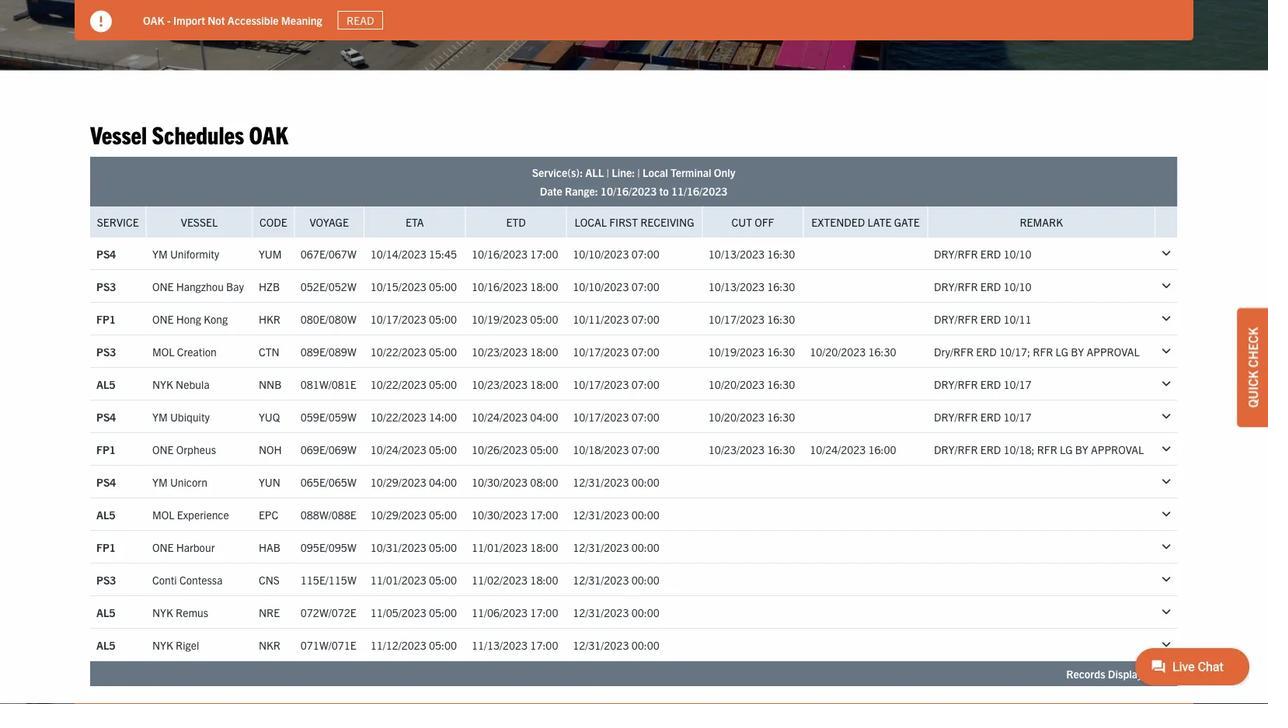 Task type: vqa. For each thing, say whether or not it's contained in the screenshot.
name related to First Name
no



Task type: locate. For each thing, give the bounding box(es) containing it.
10/31/2023 05:00
[[370, 541, 457, 555]]

1 vertical spatial 10/20/2023 16:30
[[709, 377, 795, 391]]

1 vertical spatial 11/01/2023
[[370, 573, 427, 587]]

1 vertical spatial vessel
[[181, 215, 218, 229]]

10/19/2023 for 10/19/2023 16:30
[[709, 345, 765, 359]]

approval for dry/rfr erd 10/18; rfr lg by approval
[[1091, 443, 1144, 457]]

18:00 up the 10/19/2023 05:00
[[530, 279, 558, 293]]

6 dry/rfr from the top
[[934, 443, 978, 457]]

3 ps3 from the top
[[96, 573, 116, 587]]

1 vertical spatial ym
[[152, 410, 168, 424]]

05:00 down 10/15/2023 05:00
[[429, 312, 457, 326]]

lg right 10/17;
[[1056, 345, 1069, 359]]

1 vertical spatial 10/13/2023
[[709, 279, 765, 293]]

hong
[[176, 312, 201, 326]]

3 12/31/2023 00:00 from the top
[[573, 541, 660, 555]]

10/29/2023 for 10/29/2023 05:00
[[370, 508, 427, 522]]

10/30/2023 down 10/26/2023
[[472, 475, 528, 489]]

2 vertical spatial ps3
[[96, 573, 116, 587]]

voyage
[[310, 215, 349, 229]]

3 00:00 from the top
[[632, 541, 660, 555]]

2 nyk from the top
[[152, 606, 173, 620]]

00:00 for 11/06/2023 17:00
[[632, 606, 660, 620]]

0 horizontal spatial local
[[575, 215, 607, 229]]

1 al5 from the top
[[96, 377, 115, 391]]

1 ps4 from the top
[[96, 247, 116, 261]]

3 ps4 from the top
[[96, 475, 116, 489]]

1 vertical spatial 10/16/2023
[[472, 247, 528, 261]]

2 10/13/2023 from the top
[[709, 279, 765, 293]]

10/22/2023 for 081w/081e
[[370, 377, 427, 391]]

16:30 up "10/17/2023 16:30"
[[767, 279, 795, 293]]

10/10/2023 07:00 down first
[[573, 247, 660, 261]]

1 ym from the top
[[152, 247, 168, 261]]

1 vertical spatial 10/19/2023
[[709, 345, 765, 359]]

17:00 down 08:00
[[530, 508, 558, 522]]

4 00:00 from the top
[[632, 573, 660, 587]]

1 vertical spatial 10/17
[[1004, 410, 1032, 424]]

10/22/2023 05:00 for 081w/081e
[[370, 377, 457, 391]]

17:00 for 10/30/2023 17:00
[[530, 508, 558, 522]]

vessel schedules oak
[[90, 119, 288, 149]]

dry/rfr for 10/16/2023 17:00
[[934, 247, 978, 261]]

0 vertical spatial 10/10/2023
[[573, 247, 629, 261]]

10/16/2023 inside service(s): all | line: | local terminal only date range: 10/16/2023 to 11/16/2023
[[601, 184, 657, 198]]

4 one from the top
[[152, 541, 174, 555]]

rfr right 10/18;
[[1037, 443, 1058, 457]]

mol for mol experience
[[152, 508, 174, 522]]

11/01/2023 for 11/01/2023 05:00
[[370, 573, 427, 587]]

05:00 for 089e/089w
[[429, 345, 457, 359]]

10/13/2023 down cut at the top right of the page
[[709, 247, 765, 261]]

18:00 down 11/01/2023 18:00
[[530, 573, 558, 587]]

4 al5 from the top
[[96, 639, 115, 653]]

0 vertical spatial 10/17/2023 07:00
[[573, 345, 660, 359]]

0 vertical spatial rfr
[[1033, 345, 1053, 359]]

1 vertical spatial mol
[[152, 508, 174, 522]]

dry/rfr erd 10/17
[[934, 377, 1032, 391], [934, 410, 1032, 424]]

10/24/2023 up '10/29/2023 04:00'
[[370, 443, 427, 457]]

10/24/2023
[[472, 410, 528, 424], [370, 443, 427, 457], [810, 443, 866, 457]]

11/02/2023 18:00
[[472, 573, 558, 587]]

6 07:00 from the top
[[632, 410, 660, 424]]

0 vertical spatial nyk
[[152, 377, 173, 391]]

5 07:00 from the top
[[632, 377, 660, 391]]

3 al5 from the top
[[96, 606, 115, 620]]

ps4 for ym unicorn
[[96, 475, 116, 489]]

05:00 up 11/05/2023 05:00
[[429, 573, 457, 587]]

mol
[[152, 345, 174, 359], [152, 508, 174, 522]]

0 vertical spatial ps3
[[96, 279, 116, 293]]

1 vertical spatial approval
[[1091, 443, 1144, 457]]

4 12/31/2023 00:00 from the top
[[573, 573, 660, 587]]

05:00 down the 15:45
[[429, 279, 457, 293]]

2 18:00 from the top
[[530, 345, 558, 359]]

10/22/2023 for 059e/059w
[[370, 410, 427, 424]]

nre
[[259, 606, 280, 620]]

12/31/2023 00:00
[[573, 475, 660, 489], [573, 508, 660, 522], [573, 541, 660, 555], [573, 573, 660, 587], [573, 606, 660, 620], [573, 639, 660, 653]]

2 10/17/2023 07:00 from the top
[[573, 377, 660, 391]]

10/29/2023
[[370, 475, 427, 489], [370, 508, 427, 522]]

17:00
[[530, 247, 558, 261], [530, 508, 558, 522], [530, 606, 558, 620], [530, 639, 558, 653]]

0 vertical spatial ps4
[[96, 247, 116, 261]]

mol for mol creation
[[152, 345, 174, 359]]

al5
[[96, 377, 115, 391], [96, 508, 115, 522], [96, 606, 115, 620], [96, 639, 115, 653]]

10/30/2023
[[472, 475, 528, 489], [472, 508, 528, 522]]

only
[[714, 166, 735, 180]]

2 07:00 from the top
[[632, 279, 660, 293]]

1 10/13/2023 16:30 from the top
[[709, 247, 795, 261]]

4 12/31/2023 from the top
[[573, 573, 629, 587]]

05:00 down 14:00
[[429, 443, 457, 457]]

11/02/2023
[[472, 573, 528, 587]]

by right 10/17;
[[1071, 345, 1084, 359]]

10/10/2023 down first
[[573, 247, 629, 261]]

0 horizontal spatial 10/19/2023
[[472, 312, 528, 326]]

nyk left rigel
[[152, 639, 173, 653]]

schedules
[[152, 119, 244, 149]]

1 horizontal spatial 10/24/2023
[[472, 410, 528, 424]]

ps3 for conti contessa
[[96, 573, 116, 587]]

| right line:
[[638, 166, 640, 180]]

18:00 up the '10/24/2023 04:00'
[[530, 377, 558, 391]]

0 horizontal spatial |
[[607, 166, 609, 180]]

10/10 for 10/16/2023 17:00
[[1004, 247, 1032, 261]]

ym left unicorn
[[152, 475, 168, 489]]

10/17/2023 05:00
[[370, 312, 457, 326]]

10/16/2023 18:00
[[472, 279, 558, 293]]

dry/rfr for 10/19/2023 05:00
[[934, 312, 978, 326]]

10/29/2023 down '10/24/2023 05:00'
[[370, 475, 427, 489]]

10/11/2023 07:00
[[573, 312, 660, 326]]

1 vertical spatial 10/23/2023 18:00
[[472, 377, 558, 391]]

10/13/2023 for 10/16/2023 17:00
[[709, 247, 765, 261]]

2 vertical spatial 10/17/2023 07:00
[[573, 410, 660, 424]]

1 mol from the top
[[152, 345, 174, 359]]

10/23/2023 18:00
[[472, 345, 558, 359], [472, 377, 558, 391]]

2 10/22/2023 05:00 from the top
[[370, 377, 457, 391]]

2 10/29/2023 from the top
[[370, 508, 427, 522]]

2 one from the top
[[152, 312, 174, 326]]

12/31/2023 00:00 for 11/06/2023 17:00
[[573, 606, 660, 620]]

nyk left nebula
[[152, 377, 173, 391]]

1 vertical spatial 10/29/2023
[[370, 508, 427, 522]]

10/22/2023 05:00 up 10/22/2023 14:00
[[370, 377, 457, 391]]

dry/rfr erd 10/17 for 10/23/2023 18:00
[[934, 377, 1032, 391]]

0 vertical spatial 10/23/2023
[[472, 345, 528, 359]]

first
[[610, 215, 638, 229]]

05:00 up 14:00
[[429, 377, 457, 391]]

1 vertical spatial rfr
[[1037, 443, 1058, 457]]

dry/rfr erd 10/17 down the "dry/rfr"
[[934, 377, 1032, 391]]

3 ym from the top
[[152, 475, 168, 489]]

2 10/30/2023 from the top
[[472, 508, 528, 522]]

0 vertical spatial 10/29/2023
[[370, 475, 427, 489]]

mol left "creation"
[[152, 345, 174, 359]]

10/24/2023 for 10/24/2023 16:00
[[810, 443, 866, 457]]

0 vertical spatial dry/rfr erd 10/17
[[934, 377, 1032, 391]]

1 10/10/2023 from the top
[[573, 247, 629, 261]]

1 vertical spatial dry/rfr erd 10/17
[[934, 410, 1032, 424]]

1 00:00 from the top
[[632, 475, 660, 489]]

10/23/2023 for 089e/089w
[[472, 345, 528, 359]]

3 10/22/2023 from the top
[[370, 410, 427, 424]]

check
[[1245, 328, 1261, 368]]

2 10/10/2023 07:00 from the top
[[573, 279, 660, 293]]

10/24/2023 for 10/24/2023 05:00
[[370, 443, 427, 457]]

10/17 for 10/23/2023 18:00
[[1004, 377, 1032, 391]]

10/10/2023 07:00 for 17:00
[[573, 247, 660, 261]]

05:00 up '10/31/2023 05:00'
[[429, 508, 457, 522]]

2 12/31/2023 00:00 from the top
[[573, 508, 660, 522]]

10/24/2023 04:00
[[472, 410, 558, 424]]

epc
[[259, 508, 278, 522]]

10/10/2023 for 17:00
[[573, 247, 629, 261]]

10/19/2023 down 10/16/2023 18:00
[[472, 312, 528, 326]]

dry/rfr
[[934, 247, 978, 261], [934, 279, 978, 293], [934, 312, 978, 326], [934, 377, 978, 391], [934, 410, 978, 424], [934, 443, 978, 457]]

10/16/2023 for 10/16/2023 18:00
[[472, 279, 528, 293]]

1 vertical spatial lg
[[1060, 443, 1073, 457]]

10/16/2023 down etd
[[472, 247, 528, 261]]

1 dry/rfr erd 10/17 from the top
[[934, 377, 1032, 391]]

7 07:00 from the top
[[632, 443, 660, 457]]

1 10/17 from the top
[[1004, 377, 1032, 391]]

fp1 for one hong kong
[[96, 312, 116, 326]]

nyk nebula
[[152, 377, 210, 391]]

experience
[[177, 508, 229, 522]]

0 vertical spatial 10/22/2023 05:00
[[370, 345, 457, 359]]

2 vertical spatial 10/23/2023
[[709, 443, 765, 457]]

dry/rfr erd 10/17 for 10/24/2023 04:00
[[934, 410, 1032, 424]]

10/17/2023 07:00
[[573, 345, 660, 359], [573, 377, 660, 391], [573, 410, 660, 424]]

2 horizontal spatial 10/24/2023
[[810, 443, 866, 457]]

ps4 down service
[[96, 247, 116, 261]]

1 10/29/2023 from the top
[[370, 475, 427, 489]]

1 17:00 from the top
[[530, 247, 558, 261]]

date
[[540, 184, 563, 198]]

2 dry/rfr erd 10/10 from the top
[[934, 279, 1032, 293]]

1 vertical spatial 10/22/2023 05:00
[[370, 377, 457, 391]]

0 vertical spatial 10/19/2023
[[472, 312, 528, 326]]

2 10/23/2023 18:00 from the top
[[472, 377, 558, 391]]

18:00
[[530, 279, 558, 293], [530, 345, 558, 359], [530, 377, 558, 391], [530, 541, 558, 555], [530, 573, 558, 587]]

oak - import not accessible meaning
[[143, 13, 322, 27]]

records
[[1066, 668, 1106, 682]]

16:30
[[767, 247, 795, 261], [767, 279, 795, 293], [767, 312, 795, 326], [767, 345, 795, 359], [869, 345, 897, 359], [767, 377, 795, 391], [767, 410, 795, 424], [767, 443, 795, 457]]

gate
[[894, 215, 920, 229]]

one left harbour
[[152, 541, 174, 555]]

10/13/2023 up "10/17/2023 16:30"
[[709, 279, 765, 293]]

1 vertical spatial oak
[[249, 119, 288, 149]]

6 12/31/2023 from the top
[[573, 639, 629, 653]]

12/31/2023 00:00 for 10/30/2023 17:00
[[573, 508, 660, 522]]

1 10/23/2023 18:00 from the top
[[472, 345, 558, 359]]

solid image
[[90, 10, 112, 32]]

1 horizontal spatial |
[[638, 166, 640, 180]]

16:30 up 10/23/2023 16:30
[[767, 410, 795, 424]]

10/10 up 10/11
[[1004, 279, 1032, 293]]

3 17:00 from the top
[[530, 606, 558, 620]]

10/17 down 10/17;
[[1004, 377, 1032, 391]]

11/16/2023
[[671, 184, 728, 198]]

1 10/13/2023 from the top
[[709, 247, 765, 261]]

05:00 for 072w/072e
[[429, 606, 457, 620]]

ym left uniformity
[[152, 247, 168, 261]]

12/31/2023 00:00 for 11/13/2023 17:00
[[573, 639, 660, 653]]

one left hangzhou
[[152, 279, 174, 293]]

4 17:00 from the top
[[530, 639, 558, 653]]

00:00 for 11/02/2023 18:00
[[632, 573, 660, 587]]

0 horizontal spatial 10/24/2023
[[370, 443, 427, 457]]

import
[[173, 13, 205, 27]]

0 vertical spatial 04:00
[[530, 410, 558, 424]]

11/01/2023
[[472, 541, 528, 555], [370, 573, 427, 587]]

0 vertical spatial approval
[[1087, 345, 1140, 359]]

12/31/2023 00:00 for 10/30/2023 08:00
[[573, 475, 660, 489]]

10/10/2023 07:00
[[573, 247, 660, 261], [573, 279, 660, 293]]

ym left ubiquity
[[152, 410, 168, 424]]

rfr for 10/18;
[[1037, 443, 1058, 457]]

12/31/2023 00:00 for 11/02/2023 18:00
[[573, 573, 660, 587]]

one left hong
[[152, 312, 174, 326]]

3 one from the top
[[152, 443, 174, 457]]

05:00 down 11/01/2023 05:00
[[429, 606, 457, 620]]

17:00 down 11/06/2023 17:00
[[530, 639, 558, 653]]

10/17 up 10/18;
[[1004, 410, 1032, 424]]

1 12/31/2023 00:00 from the top
[[573, 475, 660, 489]]

0 vertical spatial 10/10
[[1004, 247, 1032, 261]]

10/20/2023 for 10/23/2023 18:00
[[709, 377, 765, 391]]

10/10 down remark
[[1004, 247, 1032, 261]]

10/23/2023 16:30
[[709, 443, 795, 457]]

12/31/2023 for 11/13/2023 17:00
[[573, 639, 629, 653]]

04:00 up 10/26/2023 05:00 in the left of the page
[[530, 410, 558, 424]]

1 horizontal spatial 10/19/2023
[[709, 345, 765, 359]]

10/10/2023 up 10/11/2023
[[573, 279, 629, 293]]

4 18:00 from the top
[[530, 541, 558, 555]]

3 12/31/2023 from the top
[[573, 541, 629, 555]]

ps4 for ym ubiquity
[[96, 410, 116, 424]]

0 vertical spatial lg
[[1056, 345, 1069, 359]]

3 dry/rfr from the top
[[934, 312, 978, 326]]

0 vertical spatial 10/23/2023 18:00
[[472, 345, 558, 359]]

2 vertical spatial ym
[[152, 475, 168, 489]]

10/11/2023
[[573, 312, 629, 326]]

10/22/2023 up 10/22/2023 14:00
[[370, 377, 427, 391]]

0 horizontal spatial vessel
[[90, 119, 147, 149]]

3 18:00 from the top
[[530, 377, 558, 391]]

1 10/30/2023 from the top
[[472, 475, 528, 489]]

2 al5 from the top
[[96, 508, 115, 522]]

1 vertical spatial 10/10/2023 07:00
[[573, 279, 660, 293]]

2 vertical spatial 10/16/2023
[[472, 279, 528, 293]]

1 10/10 from the top
[[1004, 247, 1032, 261]]

2 vertical spatial 10/22/2023
[[370, 410, 427, 424]]

local up to
[[643, 166, 668, 180]]

1 vertical spatial 10/13/2023 16:30
[[709, 279, 795, 293]]

lg for 10/17;
[[1056, 345, 1069, 359]]

3 10/17/2023 07:00 from the top
[[573, 410, 660, 424]]

2 10/22/2023 from the top
[[370, 377, 427, 391]]

0 vertical spatial ym
[[152, 247, 168, 261]]

local inside service(s): all | line: | local terminal only date range: 10/16/2023 to 11/16/2023
[[643, 166, 668, 180]]

05:00 for 071w/071e
[[429, 639, 457, 653]]

16:30 for 069e/069w
[[767, 443, 795, 457]]

1 vertical spatial local
[[575, 215, 607, 229]]

11/01/2023 down "10/31/2023"
[[370, 573, 427, 587]]

05:00 for 115e/115w
[[429, 573, 457, 587]]

1 vertical spatial 10/10
[[1004, 279, 1032, 293]]

18:00 for 10/19/2023 16:30
[[530, 345, 558, 359]]

1 vertical spatial ps3
[[96, 345, 116, 359]]

16:30 down off
[[767, 247, 795, 261]]

erd for 081w/081e
[[981, 377, 1001, 391]]

0 vertical spatial 10/22/2023
[[370, 345, 427, 359]]

2 10/17 from the top
[[1004, 410, 1032, 424]]

2 12/31/2023 from the top
[[573, 508, 629, 522]]

16:30 for 081w/081e
[[767, 377, 795, 391]]

6 12/31/2023 00:00 from the top
[[573, 639, 660, 653]]

dry/rfr erd 10/17 up 10/18;
[[934, 410, 1032, 424]]

095e/095w
[[301, 541, 357, 555]]

| right all
[[607, 166, 609, 180]]

2 | from the left
[[638, 166, 640, 180]]

1 horizontal spatial 04:00
[[530, 410, 558, 424]]

0 vertical spatial local
[[643, 166, 668, 180]]

10/23/2023 18:00 for 089e/089w
[[472, 345, 558, 359]]

ym unicorn
[[152, 475, 207, 489]]

1 10/22/2023 from the top
[[370, 345, 427, 359]]

10/17/2023
[[370, 312, 427, 326], [709, 312, 765, 326], [573, 345, 629, 359], [573, 377, 629, 391], [573, 410, 629, 424]]

10/16/2023 down 10/16/2023 17:00
[[472, 279, 528, 293]]

2 fp1 from the top
[[96, 443, 116, 457]]

10/22/2023 down 10/17/2023 05:00
[[370, 345, 427, 359]]

1 10/10/2023 07:00 from the top
[[573, 247, 660, 261]]

one for one hong kong
[[152, 312, 174, 326]]

fp1
[[96, 312, 116, 326], [96, 443, 116, 457], [96, 541, 116, 555]]

3 fp1 from the top
[[96, 541, 116, 555]]

2 dry/rfr from the top
[[934, 279, 978, 293]]

18:00 down the 10/19/2023 05:00
[[530, 345, 558, 359]]

dry/rfr erd 10/10 for 10/16/2023 17:00
[[934, 247, 1032, 261]]

one left orpheus
[[152, 443, 174, 457]]

0 vertical spatial 10/13/2023
[[709, 247, 765, 261]]

4 07:00 from the top
[[632, 345, 660, 359]]

1 18:00 from the top
[[530, 279, 558, 293]]

0 vertical spatial by
[[1071, 345, 1084, 359]]

11/06/2023 17:00
[[472, 606, 558, 620]]

10/10/2023 07:00 up the 10/11/2023 07:00
[[573, 279, 660, 293]]

05:00 down 11/05/2023 05:00
[[429, 639, 457, 653]]

00:00 for 11/13/2023 17:00
[[632, 639, 660, 653]]

0 vertical spatial 10/10/2023 07:00
[[573, 247, 660, 261]]

0 vertical spatial 10/16/2023
[[601, 184, 657, 198]]

10/23/2023 18:00 up the '10/24/2023 04:00'
[[472, 377, 558, 391]]

16:30 down the 10/19/2023 16:30
[[767, 377, 795, 391]]

2 vertical spatial nyk
[[152, 639, 173, 653]]

2 00:00 from the top
[[632, 508, 660, 522]]

rfr right 10/17;
[[1033, 345, 1053, 359]]

10/30/2023 up 11/01/2023 18:00
[[472, 508, 528, 522]]

1 vertical spatial 10/22/2023
[[370, 377, 427, 391]]

2 vertical spatial fp1
[[96, 541, 116, 555]]

1 one from the top
[[152, 279, 174, 293]]

10/10
[[1004, 247, 1032, 261], [1004, 279, 1032, 293]]

1 vertical spatial 10/20/2023
[[709, 377, 765, 391]]

0 vertical spatial 10/13/2023 16:30
[[709, 247, 795, 261]]

05:00 up 08:00
[[530, 443, 558, 457]]

1 horizontal spatial local
[[643, 166, 668, 180]]

5 12/31/2023 00:00 from the top
[[573, 606, 660, 620]]

2 17:00 from the top
[[530, 508, 558, 522]]

local down range:
[[575, 215, 607, 229]]

5 12/31/2023 from the top
[[573, 606, 629, 620]]

by right 10/18;
[[1075, 443, 1089, 457]]

erd for 089e/089w
[[976, 345, 997, 359]]

etd
[[506, 215, 526, 229]]

10/13/2023 16:30
[[709, 247, 795, 261], [709, 279, 795, 293]]

1 vertical spatial ps4
[[96, 410, 116, 424]]

11/01/2023 up 11/02/2023
[[472, 541, 528, 555]]

17:00 up 10/16/2023 18:00
[[530, 247, 558, 261]]

6 00:00 from the top
[[632, 639, 660, 653]]

accessible
[[228, 13, 279, 27]]

1 vertical spatial 04:00
[[429, 475, 457, 489]]

05:00
[[429, 279, 457, 293], [429, 312, 457, 326], [530, 312, 558, 326], [429, 345, 457, 359], [429, 377, 457, 391], [429, 443, 457, 457], [530, 443, 558, 457], [429, 508, 457, 522], [429, 541, 457, 555], [429, 573, 457, 587], [429, 606, 457, 620], [429, 639, 457, 653]]

1 vertical spatial dry/rfr erd 10/10
[[934, 279, 1032, 293]]

0 horizontal spatial 11/01/2023
[[370, 573, 427, 587]]

10/16/2023 17:00
[[472, 247, 558, 261]]

10/13/2023 16:30 for 17:00
[[709, 247, 795, 261]]

ps4 left ym ubiquity at left
[[96, 410, 116, 424]]

10/19/2023 down "10/17/2023 16:30"
[[709, 345, 765, 359]]

oak
[[143, 13, 165, 27], [249, 119, 288, 149]]

dry/rfr erd 10/10
[[934, 247, 1032, 261], [934, 279, 1032, 293]]

07:00 for 080e/080w
[[632, 312, 660, 326]]

nyk for nyk nebula
[[152, 377, 173, 391]]

lg
[[1056, 345, 1069, 359], [1060, 443, 1073, 457]]

16:30 up the 10/19/2023 16:30
[[767, 312, 795, 326]]

dry/rfr erd 10/17; rfr lg by approval
[[934, 345, 1140, 359]]

10/22/2023 up '10/24/2023 05:00'
[[370, 410, 427, 424]]

one hong kong
[[152, 312, 228, 326]]

10/16/2023 down line:
[[601, 184, 657, 198]]

2 dry/rfr erd 10/17 from the top
[[934, 410, 1032, 424]]

10/29/2023 up "10/31/2023"
[[370, 508, 427, 522]]

16:30 left 10/24/2023 16:00
[[767, 443, 795, 457]]

ym
[[152, 247, 168, 261], [152, 410, 168, 424], [152, 475, 168, 489]]

2 vertical spatial 10/20/2023 16:30
[[709, 410, 795, 424]]

18:00 down 10/30/2023 17:00 at the bottom of page
[[530, 541, 558, 555]]

05:00 for 080e/080w
[[429, 312, 457, 326]]

erd for 059e/059w
[[981, 410, 1001, 424]]

10/13/2023 16:30 up "10/17/2023 16:30"
[[709, 279, 795, 293]]

5 00:00 from the top
[[632, 606, 660, 620]]

1 fp1 from the top
[[96, 312, 116, 326]]

10/23/2023 for 081w/081e
[[472, 377, 528, 391]]

11/01/2023 05:00
[[370, 573, 457, 587]]

1 dry/rfr from the top
[[934, 247, 978, 261]]

10/23/2023 18:00 down the 10/19/2023 05:00
[[472, 345, 558, 359]]

10/18/2023 07:00
[[573, 443, 660, 457]]

4 dry/rfr from the top
[[934, 377, 978, 391]]

harbour
[[176, 541, 215, 555]]

local
[[643, 166, 668, 180], [575, 215, 607, 229]]

2 ps3 from the top
[[96, 345, 116, 359]]

12/31/2023 for 11/01/2023 18:00
[[573, 541, 629, 555]]

2 10/10 from the top
[[1004, 279, 1032, 293]]

1 vertical spatial 10/17/2023 07:00
[[573, 377, 660, 391]]

mol creation
[[152, 345, 217, 359]]

nyk for nyk rigel
[[152, 639, 173, 653]]

05:00 down 10/16/2023 18:00
[[530, 312, 558, 326]]

2 10/13/2023 16:30 from the top
[[709, 279, 795, 293]]

0 vertical spatial 11/01/2023
[[472, 541, 528, 555]]

5 dry/rfr from the top
[[934, 410, 978, 424]]

1 10/17/2023 07:00 from the top
[[573, 345, 660, 359]]

2 vertical spatial 10/20/2023
[[709, 410, 765, 424]]

072w/072e
[[301, 606, 357, 620]]

oak right schedules
[[249, 119, 288, 149]]

2 mol from the top
[[152, 508, 174, 522]]

oak left -
[[143, 13, 165, 27]]

11/05/2023 05:00
[[370, 606, 457, 620]]

10/13/2023 for 10/16/2023 18:00
[[709, 279, 765, 293]]

3 nyk from the top
[[152, 639, 173, 653]]

07:00 for 089e/089w
[[632, 345, 660, 359]]

0 horizontal spatial 04:00
[[429, 475, 457, 489]]

10/16/2023 for 10/16/2023 17:00
[[472, 247, 528, 261]]

0 vertical spatial 10/30/2023
[[472, 475, 528, 489]]

17:00 down 11/02/2023 18:00
[[530, 606, 558, 620]]

1 vertical spatial 10/30/2023
[[472, 508, 528, 522]]

al5 for nyk nebula
[[96, 377, 115, 391]]

16:30 down "10/17/2023 16:30"
[[767, 345, 795, 359]]

05:00 down 10/29/2023 05:00
[[429, 541, 457, 555]]

1 12/31/2023 from the top
[[573, 475, 629, 489]]

1 vertical spatial 10/10/2023
[[573, 279, 629, 293]]

records displayed : 13
[[1066, 668, 1175, 682]]

extended late gate
[[812, 215, 920, 229]]

1 07:00 from the top
[[632, 247, 660, 261]]

:
[[1157, 668, 1160, 682]]

by for 10/17;
[[1071, 345, 1084, 359]]

lg right 10/18;
[[1060, 443, 1073, 457]]

1 dry/rfr erd 10/10 from the top
[[934, 247, 1032, 261]]

0 vertical spatial dry/rfr erd 10/10
[[934, 247, 1032, 261]]

0 vertical spatial vessel
[[90, 119, 147, 149]]

2 ps4 from the top
[[96, 410, 116, 424]]

1 horizontal spatial vessel
[[181, 215, 218, 229]]

mol experience
[[152, 508, 229, 522]]

1 10/22/2023 05:00 from the top
[[370, 345, 457, 359]]

04:00 down '10/24/2023 05:00'
[[429, 475, 457, 489]]

10/13/2023 16:30 down cut off
[[709, 247, 795, 261]]

yuq
[[259, 410, 280, 424]]

2 10/10/2023 from the top
[[573, 279, 629, 293]]

0 vertical spatial fp1
[[96, 312, 116, 326]]

0 vertical spatial 10/20/2023
[[810, 345, 866, 359]]

ps4 left the "ym unicorn"
[[96, 475, 116, 489]]

1 nyk from the top
[[152, 377, 173, 391]]

05:00 for 095e/095w
[[429, 541, 457, 555]]

10/24/2023 up 10/26/2023
[[472, 410, 528, 424]]

2 ym from the top
[[152, 410, 168, 424]]

nyk
[[152, 377, 173, 391], [152, 606, 173, 620], [152, 639, 173, 653]]

10/29/2023 04:00
[[370, 475, 457, 489]]

0 horizontal spatial oak
[[143, 13, 165, 27]]

1 ps3 from the top
[[96, 279, 116, 293]]

1 horizontal spatial 11/01/2023
[[472, 541, 528, 555]]

2 vertical spatial ps4
[[96, 475, 116, 489]]

0 vertical spatial mol
[[152, 345, 174, 359]]

nyk left remus
[[152, 606, 173, 620]]

1 vertical spatial nyk
[[152, 606, 173, 620]]

al5 for nyk rigel
[[96, 639, 115, 653]]

rfr
[[1033, 345, 1053, 359], [1037, 443, 1058, 457]]

quick check link
[[1237, 308, 1268, 428]]

10/24/2023 left 16:00
[[810, 443, 866, 457]]

11/05/2023
[[370, 606, 427, 620]]

0 vertical spatial 10/17
[[1004, 377, 1032, 391]]

3 07:00 from the top
[[632, 312, 660, 326]]

10/22/2023 05:00 for 089e/089w
[[370, 345, 457, 359]]

00:00 for 10/30/2023 08:00
[[632, 475, 660, 489]]

1 vertical spatial fp1
[[96, 443, 116, 457]]

1 vertical spatial 10/23/2023
[[472, 377, 528, 391]]

1 vertical spatial by
[[1075, 443, 1089, 457]]

vessel for vessel
[[181, 215, 218, 229]]

mol down the "ym unicorn"
[[152, 508, 174, 522]]

10/22/2023 05:00 down 10/17/2023 05:00
[[370, 345, 457, 359]]

11/01/2023 18:00
[[472, 541, 558, 555]]

05:00 down 10/17/2023 05:00
[[429, 345, 457, 359]]



Task type: describe. For each thing, give the bounding box(es) containing it.
10/17/2023 07:00 for 081w/081e
[[573, 377, 660, 391]]

read link
[[338, 11, 383, 30]]

ym for ym ubiquity
[[152, 410, 168, 424]]

nyk rigel
[[152, 639, 199, 653]]

10/14/2023 15:45
[[370, 247, 457, 261]]

10/18;
[[1004, 443, 1035, 457]]

12/31/2023 for 10/30/2023 17:00
[[573, 508, 629, 522]]

quick
[[1245, 371, 1261, 408]]

cns
[[259, 573, 280, 587]]

ym ubiquity
[[152, 410, 210, 424]]

ps4 for ym uniformity
[[96, 247, 116, 261]]

off
[[755, 215, 774, 229]]

10/26/2023 05:00
[[472, 443, 558, 457]]

10/10/2023 07:00 for 18:00
[[573, 279, 660, 293]]

creation
[[177, 345, 217, 359]]

059e/059w
[[301, 410, 357, 424]]

10/19/2023 for 10/19/2023 05:00
[[472, 312, 528, 326]]

12/31/2023 for 11/06/2023 17:00
[[573, 606, 629, 620]]

yun
[[259, 475, 281, 489]]

eta
[[406, 215, 424, 229]]

089e/089w
[[301, 345, 357, 359]]

10/17/2023 07:00 for 059e/059w
[[573, 410, 660, 424]]

remus
[[176, 606, 208, 620]]

dry/rfr for 10/26/2023 05:00
[[934, 443, 978, 457]]

range:
[[565, 184, 598, 198]]

bay
[[226, 279, 244, 293]]

one hangzhou bay
[[152, 279, 244, 293]]

5 18:00 from the top
[[530, 573, 558, 587]]

17:00 for 10/16/2023 17:00
[[530, 247, 558, 261]]

081w/081e
[[301, 377, 357, 391]]

late
[[868, 215, 892, 229]]

07:00 for 059e/059w
[[632, 410, 660, 424]]

10/10 for 10/16/2023 18:00
[[1004, 279, 1032, 293]]

052e/052w
[[301, 279, 357, 293]]

14:00
[[429, 410, 457, 424]]

04:00 for 10/24/2023 04:00
[[530, 410, 558, 424]]

12/31/2023 for 11/02/2023 18:00
[[573, 573, 629, 587]]

18:00 for 10/20/2023 16:30
[[530, 377, 558, 391]]

to
[[659, 184, 669, 198]]

07:00 for 052e/052w
[[632, 279, 660, 293]]

0 vertical spatial 10/20/2023 16:30
[[810, 345, 897, 359]]

10/26/2023
[[472, 443, 528, 457]]

10/19/2023 05:00
[[472, 312, 558, 326]]

10/17/2023 for 059e/059w
[[573, 410, 629, 424]]

10/29/2023 05:00
[[370, 508, 457, 522]]

065e/065w
[[301, 475, 357, 489]]

erd for 080e/080w
[[981, 312, 1001, 326]]

code
[[260, 215, 287, 229]]

orpheus
[[176, 443, 216, 457]]

dry/rfr
[[934, 345, 974, 359]]

10/24/2023 16:00
[[810, 443, 897, 457]]

one harbour
[[152, 541, 215, 555]]

ym for ym unicorn
[[152, 475, 168, 489]]

service
[[97, 215, 139, 229]]

1 horizontal spatial oak
[[249, 119, 288, 149]]

fp1 for one harbour
[[96, 541, 116, 555]]

10/30/2023 for 10/30/2023 08:00
[[472, 475, 528, 489]]

lg for 10/18;
[[1060, 443, 1073, 457]]

15:45
[[429, 247, 457, 261]]

vessel for vessel schedules oak
[[90, 119, 147, 149]]

10/22/2023 14:00
[[370, 410, 457, 424]]

11/01/2023 for 11/01/2023 18:00
[[472, 541, 528, 555]]

conti
[[152, 573, 177, 587]]

07:00 for 069e/069w
[[632, 443, 660, 457]]

ym uniformity
[[152, 247, 219, 261]]

17:00 for 11/13/2023 17:00
[[530, 639, 558, 653]]

rigel
[[176, 639, 199, 653]]

nebula
[[176, 377, 210, 391]]

10/31/2023
[[370, 541, 427, 555]]

dry/rfr for 10/24/2023 04:00
[[934, 410, 978, 424]]

erd for 069e/069w
[[981, 443, 1001, 457]]

ctn
[[259, 345, 280, 359]]

10/23/2023 18:00 for 081w/081e
[[472, 377, 558, 391]]

10/13/2023 16:30 for 18:00
[[709, 279, 795, 293]]

10/20/2023 16:30 for 04:00
[[709, 410, 795, 424]]

ym for ym uniformity
[[152, 247, 168, 261]]

line:
[[612, 166, 635, 180]]

ps3 for one hangzhou bay
[[96, 279, 116, 293]]

10/29/2023 for 10/29/2023 04:00
[[370, 475, 427, 489]]

07:00 for 067e/067w
[[632, 247, 660, 261]]

al5 for mol experience
[[96, 508, 115, 522]]

11/12/2023 05:00
[[370, 639, 457, 653]]

071w/071e
[[301, 639, 357, 653]]

10/19/2023 16:30
[[709, 345, 795, 359]]

cut
[[732, 215, 752, 229]]

nyk remus
[[152, 606, 208, 620]]

080e/080w
[[301, 312, 357, 326]]

10/20/2023 16:30 for 18:00
[[709, 377, 795, 391]]

10/30/2023 for 10/30/2023 17:00
[[472, 508, 528, 522]]

18:00 for 10/13/2023 16:30
[[530, 279, 558, 293]]

hzb
[[259, 279, 280, 293]]

kong
[[204, 312, 228, 326]]

meaning
[[281, 13, 322, 27]]

10/18/2023
[[573, 443, 629, 457]]

one for one harbour
[[152, 541, 174, 555]]

extended
[[812, 215, 865, 229]]

10/24/2023 for 10/24/2023 04:00
[[472, 410, 528, 424]]

read
[[347, 13, 374, 27]]

10/24/2023 05:00
[[370, 443, 457, 457]]

dry/rfr erd 10/10 for 10/16/2023 18:00
[[934, 279, 1032, 293]]

uniformity
[[170, 247, 219, 261]]

00:00 for 10/30/2023 17:00
[[632, 508, 660, 522]]

not
[[208, 13, 225, 27]]

12/31/2023 00:00 for 11/01/2023 18:00
[[573, 541, 660, 555]]

16:30 for 080e/080w
[[767, 312, 795, 326]]

17:00 for 11/06/2023 17:00
[[530, 606, 558, 620]]

00:00 for 11/01/2023 18:00
[[632, 541, 660, 555]]

05:00 for 088w/088e
[[429, 508, 457, 522]]

nyk for nyk remus
[[152, 606, 173, 620]]

10/10/2023 for 18:00
[[573, 279, 629, 293]]

16:30 for 089e/089w
[[767, 345, 795, 359]]

nnb
[[259, 377, 282, 391]]

16:30 for 052e/052w
[[767, 279, 795, 293]]

07:00 for 081w/081e
[[632, 377, 660, 391]]

remark
[[1020, 215, 1063, 229]]

unicorn
[[170, 475, 207, 489]]

04:00 for 10/29/2023 04:00
[[429, 475, 457, 489]]

13
[[1162, 668, 1175, 682]]

10/17/2023 for 081w/081e
[[573, 377, 629, 391]]

08:00
[[530, 475, 558, 489]]

hangzhou
[[176, 279, 224, 293]]

ubiquity
[[170, 410, 210, 424]]

10/15/2023
[[370, 279, 427, 293]]

terminal
[[671, 166, 712, 180]]

conti contessa
[[152, 573, 223, 587]]

16:30 left the "dry/rfr"
[[869, 345, 897, 359]]

10/22/2023 for 089e/089w
[[370, 345, 427, 359]]

0 vertical spatial oak
[[143, 13, 165, 27]]

088w/088e
[[301, 508, 357, 522]]

by for 10/18;
[[1075, 443, 1089, 457]]

noh
[[259, 443, 282, 457]]

al5 for nyk remus
[[96, 606, 115, 620]]

10/20/2023 for 10/24/2023 04:00
[[709, 410, 765, 424]]

1 | from the left
[[607, 166, 609, 180]]

10/17/2023 16:30
[[709, 312, 795, 326]]

hab
[[259, 541, 281, 555]]

rfr for 10/17;
[[1033, 345, 1053, 359]]

dry/rfr for 10/23/2023 18:00
[[934, 377, 978, 391]]

fp1 for one orpheus
[[96, 443, 116, 457]]

dry/rfr for 10/16/2023 18:00
[[934, 279, 978, 293]]

cut off
[[732, 215, 774, 229]]

11/06/2023
[[472, 606, 528, 620]]



